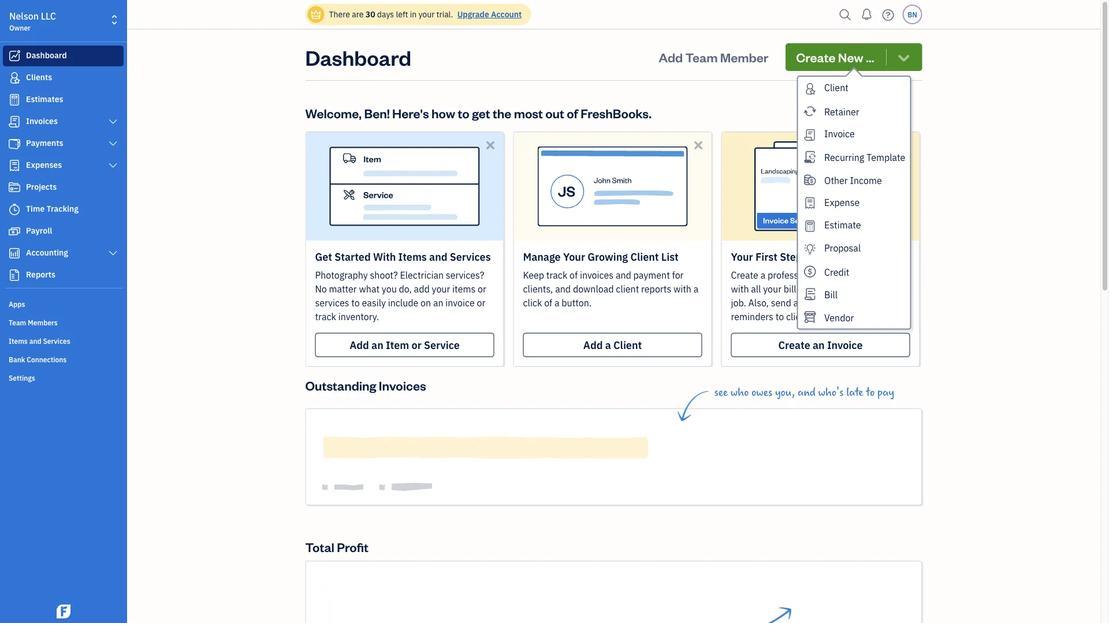 Task type: vqa. For each thing, say whether or not it's contained in the screenshot.
the Members
yes



Task type: locate. For each thing, give the bounding box(es) containing it.
vendor
[[824, 312, 854, 324]]

0 horizontal spatial services
[[43, 337, 70, 346]]

chevron large down image inside accounting link
[[108, 249, 118, 258]]

1 horizontal spatial invoice
[[821, 270, 850, 282]]

with right 'reports'
[[674, 283, 692, 296]]

estimates
[[26, 94, 63, 105]]

toward
[[805, 250, 840, 264]]

2 your from the left
[[731, 250, 753, 264]]

invoice button
[[798, 123, 910, 146]]

invoice up bill
[[821, 270, 850, 282]]

or down services?
[[477, 297, 485, 309]]

credit
[[824, 266, 850, 278]]

your up invoices
[[563, 250, 585, 264]]

create up all
[[731, 270, 759, 282]]

out
[[546, 105, 564, 121]]

items inside main element
[[9, 337, 28, 346]]

of right out
[[567, 105, 578, 121]]

here's
[[392, 105, 429, 121]]

an left the item
[[372, 339, 383, 352]]

invoice inside your first step toward getting paid create a professional invoice in seconds with all your billed time and expenses for a job. also, send automated payment reminders to clients.
[[821, 270, 850, 282]]

invoice
[[821, 270, 850, 282], [446, 297, 475, 309]]

your inside your first step toward getting paid create a professional invoice in seconds with all your billed time and expenses for a job. also, send automated payment reminders to clients.
[[763, 283, 782, 296]]

dashboard up clients
[[26, 50, 67, 61]]

1 vertical spatial for
[[889, 283, 901, 296]]

or right items
[[478, 283, 486, 296]]

1 vertical spatial services
[[43, 337, 70, 346]]

create down the clients.
[[779, 339, 810, 352]]

1 horizontal spatial in
[[852, 270, 860, 282]]

track
[[546, 270, 568, 282], [315, 311, 336, 323]]

electrician
[[400, 270, 444, 282]]

0 vertical spatial track
[[546, 270, 568, 282]]

in inside your first step toward getting paid create a professional invoice in seconds with all your billed time and expenses for a job. also, send automated payment reminders to clients.
[[852, 270, 860, 282]]

1 vertical spatial create
[[731, 270, 759, 282]]

for down seconds
[[889, 283, 901, 296]]

2 dismiss image from the left
[[900, 139, 913, 152]]

freshbooks.
[[581, 105, 652, 121]]

an for your first step toward getting paid
[[813, 339, 825, 352]]

add an item or service link
[[315, 333, 494, 358]]

invoice down vendor
[[827, 339, 863, 352]]

0 vertical spatial services
[[450, 250, 491, 264]]

items and services
[[9, 337, 70, 346]]

30
[[366, 9, 375, 20]]

reminders
[[731, 311, 774, 323]]

the
[[493, 105, 512, 121]]

job.
[[731, 297, 746, 309]]

and down credit
[[830, 283, 846, 296]]

your inside your first step toward getting paid create a professional invoice in seconds with all your billed time and expenses for a job. also, send automated payment reminders to clients.
[[731, 250, 753, 264]]

your first step toward getting paid create a professional invoice in seconds with all your billed time and expenses for a job. also, send automated payment reminders to clients.
[[731, 250, 908, 323]]

time
[[809, 283, 828, 296]]

chevron large down image up expenses link
[[108, 139, 118, 148]]

1 horizontal spatial an
[[433, 297, 443, 309]]

1 horizontal spatial your
[[731, 250, 753, 264]]

your inside "get started with items and services photography shoot? electrician services? no matter what you do, add your items or services to easily include on an invoice or track inventory."
[[432, 283, 450, 296]]

freshbooks image
[[54, 605, 73, 619]]

0 vertical spatial payment
[[634, 270, 670, 282]]

chevron large down image inside invoices link
[[108, 117, 118, 127]]

team down apps at left
[[9, 318, 26, 328]]

bank
[[9, 355, 25, 365]]

and up client
[[616, 270, 631, 282]]

dashboard image
[[8, 50, 21, 62]]

1 horizontal spatial for
[[889, 283, 901, 296]]

chart image
[[8, 248, 21, 259]]

your right add
[[432, 283, 450, 296]]

team
[[685, 49, 718, 65], [9, 318, 26, 328]]

an inside create an invoice link
[[813, 339, 825, 352]]

chevron large down image down payroll link
[[108, 249, 118, 258]]

1 horizontal spatial invoices
[[379, 378, 426, 394]]

0 vertical spatial or
[[478, 283, 486, 296]]

dismiss image for your first step toward getting paid
[[900, 139, 913, 152]]

invoice inside "get started with items and services photography shoot? electrician services? no matter what you do, add your items or services to easily include on an invoice or track inventory."
[[446, 297, 475, 309]]

to down the send
[[776, 311, 784, 323]]

0 horizontal spatial dashboard
[[26, 50, 67, 61]]

team left member
[[685, 49, 718, 65]]

1 horizontal spatial payment
[[841, 297, 877, 309]]

1 horizontal spatial items
[[398, 250, 427, 264]]

1 horizontal spatial dashboard
[[305, 43, 411, 71]]

an
[[433, 297, 443, 309], [372, 339, 383, 352], [813, 339, 825, 352]]

an right the on
[[433, 297, 443, 309]]

1 vertical spatial invoice
[[446, 297, 475, 309]]

of left invoices
[[570, 270, 578, 282]]

2 vertical spatial or
[[412, 339, 422, 352]]

payment inside your first step toward getting paid create a professional invoice in seconds with all your billed time and expenses for a job. also, send automated payment reminders to clients.
[[841, 297, 877, 309]]

search image
[[836, 6, 855, 23]]

create left new
[[796, 49, 836, 65]]

your left first
[[731, 250, 753, 264]]

there
[[329, 9, 350, 20]]

no
[[315, 283, 327, 296]]

1 vertical spatial items
[[9, 337, 28, 346]]

outstanding
[[305, 378, 376, 394]]

to inside "get started with items and services photography shoot? electrician services? no matter what you do, add your items or services to easily include on an invoice or track inventory."
[[351, 297, 360, 309]]

add a client link
[[523, 333, 702, 358]]

team inside add team member button
[[685, 49, 718, 65]]

client
[[616, 283, 639, 296]]

create new … button
[[786, 43, 922, 71]]

an inside add an item or service link
[[372, 339, 383, 352]]

1 horizontal spatial services
[[450, 250, 491, 264]]

3 chevron large down image from the top
[[108, 161, 118, 170]]

your right all
[[763, 283, 782, 296]]

2 chevron large down image from the top
[[108, 139, 118, 148]]

1 vertical spatial invoices
[[379, 378, 426, 394]]

tracking
[[47, 204, 79, 214]]

account
[[491, 9, 522, 20]]

0 horizontal spatial for
[[672, 270, 684, 282]]

1 dismiss image from the left
[[692, 139, 705, 152]]

to up inventory.
[[351, 297, 360, 309]]

invoice down retainer
[[824, 128, 855, 140]]

items up bank
[[9, 337, 28, 346]]

create new …
[[796, 49, 874, 65]]

go to help image
[[879, 6, 898, 23]]

total
[[305, 539, 334, 556]]

2 with from the left
[[731, 283, 749, 296]]

invoices down add an item or service link
[[379, 378, 426, 394]]

0 vertical spatial client
[[824, 82, 849, 94]]

payment image
[[8, 138, 21, 150]]

1 vertical spatial client
[[631, 250, 659, 264]]

client up retainer
[[824, 82, 849, 94]]

time tracking link
[[3, 199, 124, 220]]

a
[[761, 270, 766, 282], [694, 283, 699, 296], [903, 283, 908, 296], [555, 297, 560, 309], [605, 339, 611, 352]]

client inside manage your growing client list keep track of invoices and payment for clients, and download client reports with a click of a button.
[[631, 250, 659, 264]]

1 vertical spatial team
[[9, 318, 26, 328]]

track right 'keep'
[[546, 270, 568, 282]]

0 vertical spatial items
[[398, 250, 427, 264]]

outstanding invoices
[[305, 378, 426, 394]]

0 horizontal spatial team
[[9, 318, 26, 328]]

of
[[567, 105, 578, 121], [570, 270, 578, 282], [544, 297, 552, 309]]

for inside manage your growing client list keep track of invoices and payment for clients, and download client reports with a click of a button.
[[672, 270, 684, 282]]

chevron large down image for payments
[[108, 139, 118, 148]]

client
[[824, 82, 849, 94], [631, 250, 659, 264], [614, 339, 642, 352]]

2 horizontal spatial an
[[813, 339, 825, 352]]

chevron large down image
[[108, 117, 118, 127], [108, 139, 118, 148], [108, 161, 118, 170], [108, 249, 118, 258]]

with
[[373, 250, 396, 264]]

main element
[[0, 0, 156, 624]]

2 vertical spatial create
[[779, 339, 810, 352]]

in up expenses
[[852, 270, 860, 282]]

0 vertical spatial invoice
[[821, 270, 850, 282]]

items up electrician
[[398, 250, 427, 264]]

all
[[751, 283, 761, 296]]

services up bank connections link
[[43, 337, 70, 346]]

nelson
[[9, 10, 39, 22]]

include
[[388, 297, 418, 309]]

invoices up payments at the left top of the page
[[26, 116, 58, 127]]

money image
[[8, 226, 21, 237]]

an down the clients.
[[813, 339, 825, 352]]

or right the item
[[412, 339, 422, 352]]

1 horizontal spatial add
[[583, 339, 603, 352]]

client image
[[8, 72, 21, 84]]

payment down expenses
[[841, 297, 877, 309]]

1 your from the left
[[563, 250, 585, 264]]

1 horizontal spatial with
[[731, 283, 749, 296]]

0 horizontal spatial invoices
[[26, 116, 58, 127]]

chevron large down image down estimates link
[[108, 117, 118, 127]]

dashboard down are
[[305, 43, 411, 71]]

and down team members
[[29, 337, 41, 346]]

create inside dropdown button
[[796, 49, 836, 65]]

expense image
[[8, 160, 21, 172]]

projects link
[[3, 177, 124, 198]]

you,
[[775, 387, 795, 399]]

add inside button
[[659, 49, 683, 65]]

clients link
[[3, 68, 124, 88]]

1 with from the left
[[674, 283, 692, 296]]

1 horizontal spatial dismiss image
[[900, 139, 913, 152]]

automated
[[794, 297, 839, 309]]

and up electrician
[[429, 250, 448, 264]]

4 chevron large down image from the top
[[108, 249, 118, 258]]

dashboard inside main element
[[26, 50, 67, 61]]

1 horizontal spatial track
[[546, 270, 568, 282]]

0 vertical spatial invoices
[[26, 116, 58, 127]]

2 horizontal spatial add
[[659, 49, 683, 65]]

chevron large down image inside payments "link"
[[108, 139, 118, 148]]

who
[[731, 387, 749, 399]]

invoice image
[[8, 116, 21, 128]]

send
[[771, 297, 791, 309]]

services up services?
[[450, 250, 491, 264]]

services
[[450, 250, 491, 264], [43, 337, 70, 346]]

1 horizontal spatial team
[[685, 49, 718, 65]]

create
[[796, 49, 836, 65], [731, 270, 759, 282], [779, 339, 810, 352]]

estimate image
[[8, 94, 21, 106]]

to left the get
[[458, 105, 470, 121]]

1 vertical spatial track
[[315, 311, 336, 323]]

growing
[[588, 250, 628, 264]]

retainer
[[824, 106, 860, 118]]

get
[[472, 105, 490, 121]]

client button
[[798, 77, 910, 100]]

0 horizontal spatial dismiss image
[[692, 139, 705, 152]]

and inside your first step toward getting paid create a professional invoice in seconds with all your billed time and expenses for a job. also, send automated payment reminders to clients.
[[830, 283, 846, 296]]

to left pay
[[866, 387, 875, 399]]

0 vertical spatial create
[[796, 49, 836, 65]]

1 vertical spatial in
[[852, 270, 860, 282]]

button.
[[562, 297, 592, 309]]

1 vertical spatial payment
[[841, 297, 877, 309]]

and right you,
[[798, 387, 816, 399]]

your
[[563, 250, 585, 264], [731, 250, 753, 264]]

0 vertical spatial invoice
[[824, 128, 855, 140]]

client left list
[[631, 250, 659, 264]]

0 horizontal spatial an
[[372, 339, 383, 352]]

bn
[[908, 10, 917, 19]]

0 vertical spatial for
[[672, 270, 684, 282]]

to inside your first step toward getting paid create a professional invoice in seconds with all your billed time and expenses for a job. also, send automated payment reminders to clients.
[[776, 311, 784, 323]]

0 horizontal spatial with
[[674, 283, 692, 296]]

keep
[[523, 270, 544, 282]]

invoice down items
[[446, 297, 475, 309]]

new
[[838, 49, 864, 65]]

client down client
[[614, 339, 642, 352]]

0 horizontal spatial items
[[9, 337, 28, 346]]

0 horizontal spatial payment
[[634, 270, 670, 282]]

1 chevron large down image from the top
[[108, 117, 118, 127]]

in right the left at the left top of page
[[410, 9, 417, 20]]

who's
[[818, 387, 844, 399]]

0 horizontal spatial invoice
[[446, 297, 475, 309]]

apps link
[[3, 295, 124, 313]]

estimates link
[[3, 90, 124, 110]]

started
[[335, 250, 371, 264]]

with up job.
[[731, 283, 749, 296]]

chevron large down image up "projects" link
[[108, 161, 118, 170]]

reports
[[641, 283, 671, 296]]

invoice
[[824, 128, 855, 140], [827, 339, 863, 352]]

dismiss image
[[692, 139, 705, 152], [900, 139, 913, 152]]

for down list
[[672, 270, 684, 282]]

0 horizontal spatial in
[[410, 9, 417, 20]]

dismiss image for manage your growing client list
[[692, 139, 705, 152]]

projects
[[26, 182, 57, 192]]

total profit
[[305, 539, 369, 556]]

payment up 'reports'
[[634, 270, 670, 282]]

0 horizontal spatial your
[[563, 250, 585, 264]]

0 horizontal spatial track
[[315, 311, 336, 323]]

track down services
[[315, 311, 336, 323]]

estimate button
[[798, 214, 910, 237]]

0 horizontal spatial add
[[350, 339, 369, 352]]

add for add an item or service
[[350, 339, 369, 352]]

an for get started with items and services
[[372, 339, 383, 352]]

0 vertical spatial team
[[685, 49, 718, 65]]

2 vertical spatial client
[[614, 339, 642, 352]]

your
[[419, 9, 435, 20], [432, 283, 450, 296], [763, 283, 782, 296]]

of right click
[[544, 297, 552, 309]]

report image
[[8, 270, 21, 281]]

services inside "get started with items and services photography shoot? electrician services? no matter what you do, add your items or services to easily include on an invoice or track inventory."
[[450, 250, 491, 264]]

and
[[429, 250, 448, 264], [616, 270, 631, 282], [555, 283, 571, 296], [830, 283, 846, 296], [29, 337, 41, 346], [798, 387, 816, 399]]

…
[[866, 49, 874, 65]]



Task type: describe. For each thing, give the bounding box(es) containing it.
there are 30 days left in your trial. upgrade account
[[329, 9, 522, 20]]

on
[[421, 297, 431, 309]]

items
[[452, 283, 476, 296]]

2 vertical spatial of
[[544, 297, 552, 309]]

create an invoice
[[779, 339, 863, 352]]

add for add a client
[[583, 339, 603, 352]]

and up button.
[[555, 283, 571, 296]]

add for add team member
[[659, 49, 683, 65]]

dashboard link
[[3, 46, 124, 66]]

payments link
[[3, 133, 124, 154]]

upgrade account link
[[455, 9, 522, 20]]

clients
[[26, 72, 52, 83]]

clients.
[[786, 311, 816, 323]]

services
[[315, 297, 349, 309]]

apps
[[9, 300, 25, 309]]

services?
[[446, 270, 484, 282]]

professional
[[768, 270, 819, 282]]

items and services link
[[3, 332, 124, 350]]

chevron large down image for accounting
[[108, 249, 118, 258]]

what
[[359, 283, 380, 296]]

profit
[[337, 539, 369, 556]]

expense button
[[798, 191, 910, 214]]

payroll
[[26, 226, 52, 236]]

add team member
[[659, 49, 769, 65]]

team inside team members link
[[9, 318, 26, 328]]

0 vertical spatial in
[[410, 9, 417, 20]]

late
[[847, 387, 864, 399]]

crown image
[[310, 8, 322, 21]]

your inside manage your growing client list keep track of invoices and payment for clients, and download client reports with a click of a button.
[[563, 250, 585, 264]]

template
[[867, 152, 906, 164]]

ben!
[[364, 105, 390, 121]]

chevrondown image
[[896, 49, 912, 65]]

shoot?
[[370, 270, 398, 282]]

payroll link
[[3, 221, 124, 242]]

client inside button
[[824, 82, 849, 94]]

and inside main element
[[29, 337, 41, 346]]

payment inside manage your growing client list keep track of invoices and payment for clients, and download client reports with a click of a button.
[[634, 270, 670, 282]]

most
[[514, 105, 543, 121]]

matter
[[329, 283, 357, 296]]

expenses
[[848, 283, 887, 296]]

add
[[414, 283, 430, 296]]

vendor button
[[798, 306, 910, 329]]

invoices inside invoices link
[[26, 116, 58, 127]]

member
[[720, 49, 769, 65]]

1 vertical spatial of
[[570, 270, 578, 282]]

dismiss image
[[484, 139, 497, 152]]

bank connections link
[[3, 351, 124, 368]]

create an invoice link
[[731, 333, 910, 358]]

see
[[714, 387, 728, 399]]

accounting link
[[3, 243, 124, 264]]

manage your growing client list keep track of invoices and payment for clients, and download client reports with a click of a button.
[[523, 250, 699, 309]]

income
[[850, 174, 882, 186]]

services inside main element
[[43, 337, 70, 346]]

days
[[377, 9, 394, 20]]

you
[[382, 283, 397, 296]]

get
[[315, 250, 332, 264]]

project image
[[8, 182, 21, 194]]

0 vertical spatial of
[[567, 105, 578, 121]]

pay
[[878, 387, 894, 399]]

notifications image
[[858, 3, 876, 26]]

list
[[661, 250, 679, 264]]

proposal
[[824, 242, 861, 255]]

first
[[756, 250, 778, 264]]

connections
[[27, 355, 67, 365]]

add a client
[[583, 339, 642, 352]]

expenses link
[[3, 155, 124, 176]]

time tracking
[[26, 204, 79, 214]]

time
[[26, 204, 45, 214]]

welcome,
[[305, 105, 362, 121]]

payments
[[26, 138, 63, 148]]

other income button
[[798, 169, 910, 191]]

other
[[824, 174, 848, 186]]

expense
[[824, 196, 860, 208]]

1 vertical spatial invoice
[[827, 339, 863, 352]]

welcome, ben! here's how to get the most out of freshbooks.
[[305, 105, 652, 121]]

trial.
[[437, 9, 453, 20]]

track inside manage your growing client list keep track of invoices and payment for clients, and download client reports with a click of a button.
[[546, 270, 568, 282]]

see who owes you, and who's late to pay
[[714, 387, 894, 399]]

track inside "get started with items and services photography shoot? electrician services? no matter what you do, add your items or services to easily include on an invoice or track inventory."
[[315, 311, 336, 323]]

an inside "get started with items and services photography shoot? electrician services? no matter what you do, add your items or services to easily include on an invoice or track inventory."
[[433, 297, 443, 309]]

create for create an invoice
[[779, 339, 810, 352]]

and inside "get started with items and services photography shoot? electrician services? no matter what you do, add your items or services to easily include on an invoice or track inventory."
[[429, 250, 448, 264]]

inventory.
[[338, 311, 379, 323]]

1 vertical spatial or
[[477, 297, 485, 309]]

items inside "get started with items and services photography shoot? electrician services? no matter what you do, add your items or services to easily include on an invoice or track inventory."
[[398, 250, 427, 264]]

settings
[[9, 374, 35, 383]]

with inside your first step toward getting paid create a professional invoice in seconds with all your billed time and expenses for a job. also, send automated payment reminders to clients.
[[731, 283, 749, 296]]

estimate
[[824, 219, 861, 231]]

with inside manage your growing client list keep track of invoices and payment for clients, and download client reports with a click of a button.
[[674, 283, 692, 296]]

for inside your first step toward getting paid create a professional invoice in seconds with all your billed time and expenses for a job. also, send automated payment reminders to clients.
[[889, 283, 901, 296]]

team members link
[[3, 314, 124, 331]]

manage
[[523, 250, 561, 264]]

chevron large down image for invoices
[[108, 117, 118, 127]]

recurring
[[824, 152, 864, 164]]

get started with items and services photography shoot? electrician services? no matter what you do, add your items or services to easily include on an invoice or track inventory.
[[315, 250, 491, 323]]

create for create new …
[[796, 49, 836, 65]]

bn button
[[903, 5, 922, 24]]

recurring template
[[824, 152, 906, 164]]

click
[[523, 297, 542, 309]]

your left trial.
[[419, 9, 435, 20]]

chevron large down image for expenses
[[108, 161, 118, 170]]

invoice inside button
[[824, 128, 855, 140]]

credit button
[[798, 260, 910, 283]]

create inside your first step toward getting paid create a professional invoice in seconds with all your billed time and expenses for a job. also, send automated payment reminders to clients.
[[731, 270, 759, 282]]

team members
[[9, 318, 58, 328]]

or inside add an item or service link
[[412, 339, 422, 352]]

other income
[[824, 174, 882, 186]]

timer image
[[8, 204, 21, 216]]

expenses
[[26, 160, 62, 170]]

service
[[424, 339, 460, 352]]

seconds
[[862, 270, 897, 282]]

retainer button
[[798, 100, 910, 123]]

add team member button
[[648, 43, 779, 71]]

paid
[[881, 250, 902, 264]]



